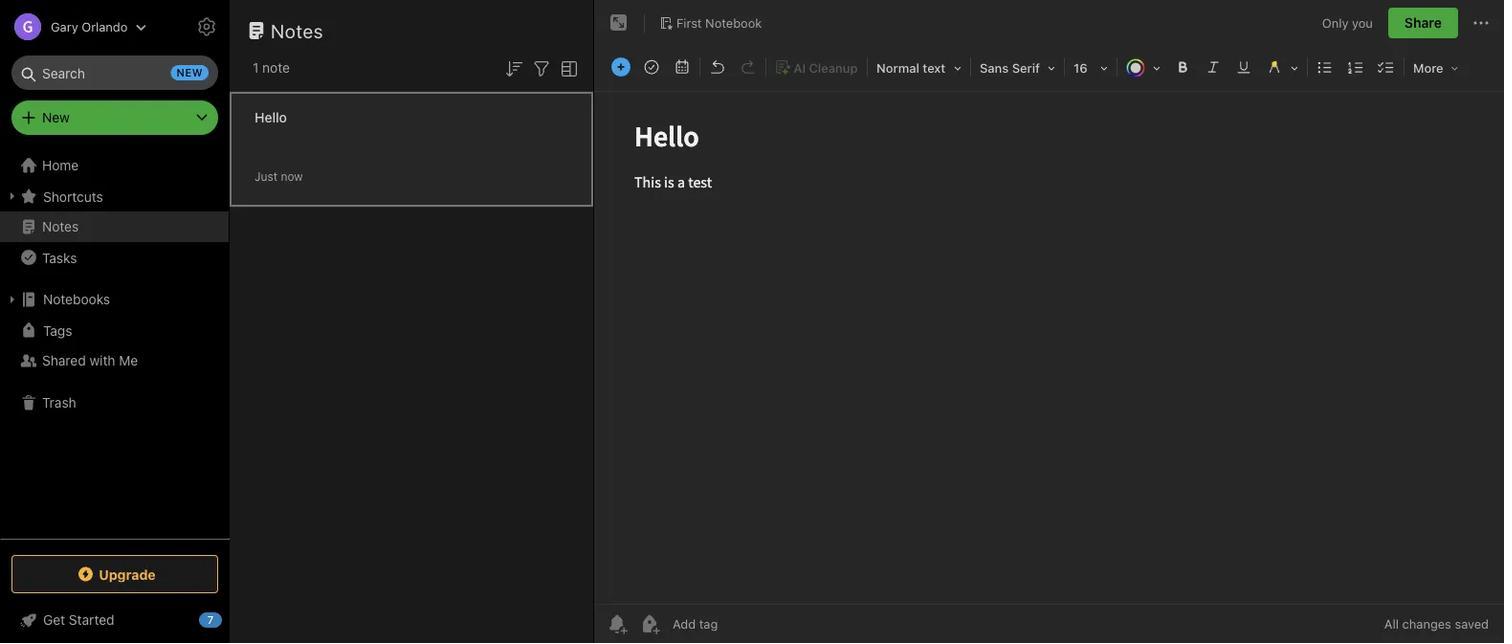 Task type: vqa. For each thing, say whether or not it's contained in the screenshot.
TAGS button
yes



Task type: describe. For each thing, give the bounding box(es) containing it.
bulleted list image
[[1313, 54, 1339, 80]]

new search field
[[25, 56, 209, 90]]

add tag image
[[639, 613, 662, 636]]

Add tag field
[[671, 616, 815, 632]]

orlando
[[82, 20, 128, 34]]

More actions field
[[1471, 8, 1494, 38]]

just
[[255, 170, 278, 183]]

sans
[[980, 61, 1009, 75]]

bold image
[[1170, 54, 1197, 80]]

notebook
[[706, 15, 762, 30]]

first
[[677, 15, 702, 30]]

add a reminder image
[[606, 613, 629, 636]]

notebooks
[[43, 292, 110, 307]]

Font family field
[[974, 54, 1063, 81]]

hello
[[255, 110, 287, 125]]

now
[[281, 170, 303, 183]]

tree containing home
[[0, 150, 230, 538]]

note window element
[[595, 0, 1505, 643]]

notes link
[[0, 212, 229, 242]]

first notebook
[[677, 15, 762, 30]]

new button
[[11, 101, 218, 135]]

sans serif
[[980, 61, 1041, 75]]

started
[[69, 612, 115, 628]]

View options field
[[553, 56, 581, 80]]

numbered list image
[[1343, 54, 1370, 80]]

just now
[[255, 170, 303, 183]]

note
[[262, 60, 290, 76]]

new
[[42, 110, 70, 125]]

first notebook button
[[653, 10, 769, 36]]

Note Editor text field
[[595, 92, 1505, 604]]

Search text field
[[25, 56, 205, 90]]

tags button
[[0, 315, 229, 346]]

Highlight field
[[1260, 54, 1306, 81]]

all changes saved
[[1385, 617, 1490, 631]]

tasks button
[[0, 242, 229, 273]]

tasks
[[42, 250, 77, 265]]

new
[[177, 67, 203, 79]]

Account field
[[0, 8, 147, 46]]

1 note
[[253, 60, 290, 76]]

Heading level field
[[870, 54, 969, 81]]

notebooks link
[[0, 284, 229, 315]]

shared with me link
[[0, 346, 229, 376]]

shortcuts
[[43, 188, 103, 204]]

shortcuts button
[[0, 181, 229, 212]]

0 vertical spatial notes
[[271, 19, 324, 42]]

gary
[[51, 20, 78, 34]]

underline image
[[1231, 54, 1258, 80]]

normal
[[877, 61, 920, 75]]

checklist image
[[1374, 54, 1401, 80]]

task image
[[639, 54, 665, 80]]



Task type: locate. For each thing, give the bounding box(es) containing it.
get started
[[43, 612, 115, 628]]

1 vertical spatial notes
[[42, 219, 79, 235]]

More field
[[1407, 54, 1466, 81]]

serif
[[1013, 61, 1041, 75]]

upgrade
[[99, 567, 156, 582]]

Font size field
[[1067, 54, 1115, 81]]

shared with me
[[42, 353, 138, 369]]

click to collapse image
[[223, 608, 237, 631]]

home link
[[0, 150, 230, 181]]

expand note image
[[608, 11, 631, 34]]

tags
[[43, 322, 72, 338]]

all
[[1385, 617, 1400, 631]]

trash link
[[0, 388, 229, 418]]

share button
[[1389, 8, 1459, 38]]

1
[[253, 60, 259, 76]]

Add filters field
[[530, 56, 553, 80]]

7
[[208, 614, 214, 627]]

expand notebooks image
[[5, 292, 20, 307]]

saved
[[1456, 617, 1490, 631]]

shared
[[42, 353, 86, 369]]

Font color field
[[1120, 54, 1168, 81]]

with
[[90, 353, 115, 369]]

add filters image
[[530, 57, 553, 80]]

only
[[1323, 16, 1349, 30]]

upgrade button
[[11, 555, 218, 594]]

undo image
[[705, 54, 731, 80]]

italic image
[[1201, 54, 1227, 80]]

tree
[[0, 150, 230, 538]]

Insert field
[[607, 54, 636, 80]]

notes
[[271, 19, 324, 42], [42, 219, 79, 235]]

notes inside "link"
[[42, 219, 79, 235]]

notes up tasks
[[42, 219, 79, 235]]

normal text
[[877, 61, 946, 75]]

16
[[1074, 61, 1088, 75]]

settings image
[[195, 15, 218, 38]]

more
[[1414, 61, 1444, 75]]

get
[[43, 612, 65, 628]]

gary orlando
[[51, 20, 128, 34]]

0 horizontal spatial notes
[[42, 219, 79, 235]]

me
[[119, 353, 138, 369]]

only you
[[1323, 16, 1374, 30]]

notes up note
[[271, 19, 324, 42]]

changes
[[1403, 617, 1452, 631]]

Help and Learning task checklist field
[[0, 605, 230, 636]]

more actions image
[[1471, 11, 1494, 34]]

calendar event image
[[669, 54, 696, 80]]

text
[[923, 61, 946, 75]]

you
[[1353, 16, 1374, 30]]

trash
[[42, 395, 76, 411]]

1 horizontal spatial notes
[[271, 19, 324, 42]]

share
[[1405, 15, 1443, 31]]

Sort options field
[[503, 56, 526, 80]]

home
[[42, 157, 79, 173]]



